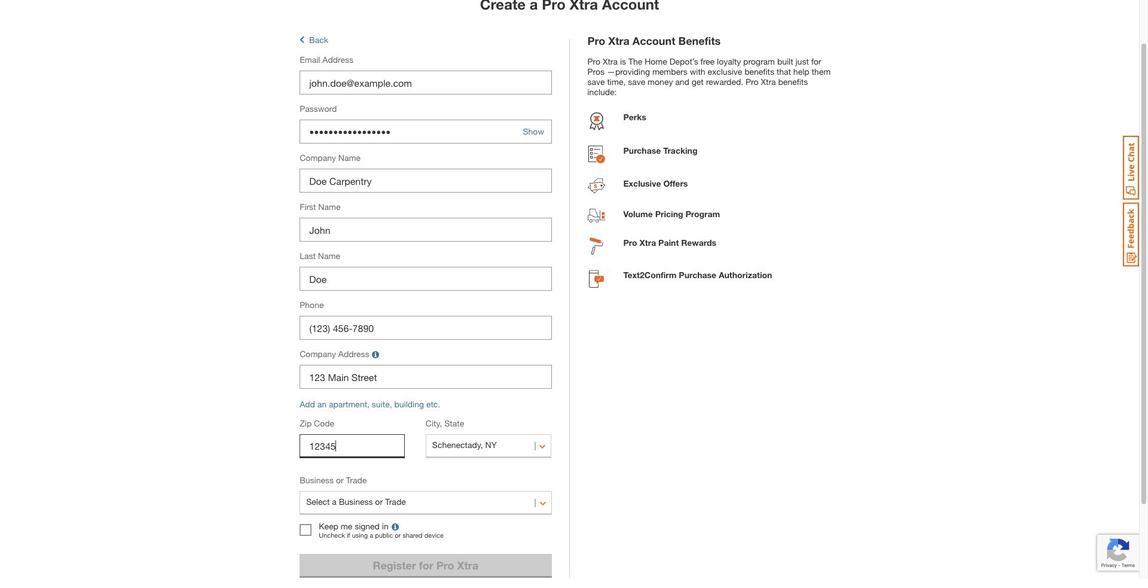 Task type: vqa. For each thing, say whether or not it's contained in the screenshot.
This is the first slide icon
no



Task type: locate. For each thing, give the bounding box(es) containing it.
tracking image
[[588, 145, 605, 166]]

text2confirm image
[[589, 270, 604, 291]]

None text field
[[300, 169, 552, 193], [300, 218, 552, 242], [300, 267, 552, 291], [300, 365, 552, 389], [300, 434, 405, 458], [300, 169, 552, 193], [300, 218, 552, 242], [300, 267, 552, 291], [300, 365, 552, 389], [300, 434, 405, 458]]

perks image
[[588, 112, 606, 133]]

None text field
[[300, 316, 552, 340]]

live chat image
[[1123, 136, 1140, 200]]

paint rewards image
[[590, 238, 604, 258]]

None password field
[[300, 120, 552, 144]]

None email field
[[300, 71, 552, 95]]



Task type: describe. For each thing, give the bounding box(es) containing it.
volume image
[[588, 209, 606, 226]]

feedback link image
[[1123, 202, 1140, 267]]

exclusive offers image
[[588, 178, 606, 197]]

back arrow image
[[300, 35, 305, 45]]



